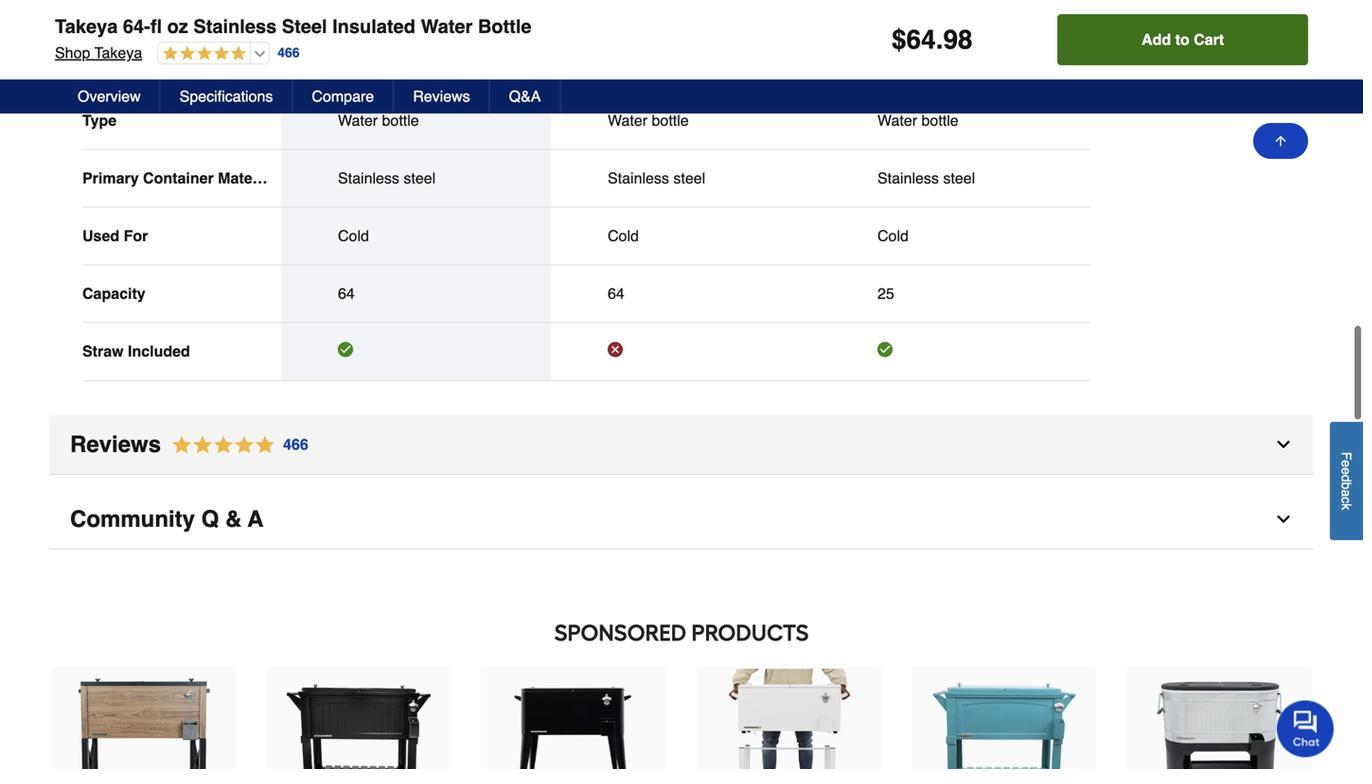 Task type: describe. For each thing, give the bounding box(es) containing it.
chevron down image for reviews
[[1275, 436, 1294, 454]]

f e e d b a c k
[[1340, 452, 1355, 511]]

98
[[944, 25, 973, 55]]

2 cell from the left
[[608, 342, 764, 362]]

1 cell from the left
[[338, 342, 494, 362]]

1 vertical spatial takeya
[[94, 44, 142, 62]]

reviews inside button
[[413, 88, 470, 105]]

community
[[70, 507, 195, 533]]

2 cold cell from the left
[[608, 227, 764, 246]]

stainless for second stainless steel cell from right
[[608, 169, 669, 187]]

2 permasteel antique 80-quart beverage cooler image from the left
[[931, 669, 1079, 770]]

0 horizontal spatial 64
[[338, 285, 355, 303]]

a
[[248, 507, 264, 533]]

steel for second stainless steel cell from right
[[674, 169, 706, 187]]

steel for third stainless steel cell from left
[[944, 169, 976, 187]]

chat invite button image
[[1277, 700, 1335, 758]]

permasteel classic 80-quart beverage cooler image
[[500, 669, 648, 770]]

stainless steel for 3rd stainless steel cell from the right
[[338, 169, 436, 187]]

q&a button
[[490, 80, 561, 114]]

overview button
[[59, 80, 161, 114]]

cart
[[1194, 31, 1225, 48]]

shop takeya
[[55, 44, 142, 62]]

capacity
[[82, 285, 146, 303]]

type
[[82, 112, 117, 129]]

.
[[936, 25, 944, 55]]

bottle for first water bottle cell from the right
[[922, 112, 959, 129]]

community q & a button
[[49, 490, 1314, 550]]

add
[[1142, 31, 1172, 48]]

steel
[[282, 16, 327, 37]]

bottle for 2nd water bottle cell from right
[[652, 112, 689, 129]]

2 water bottle cell from the left
[[608, 111, 764, 130]]

add to cart
[[1142, 31, 1225, 48]]

2 water bottle from the left
[[608, 112, 689, 129]]

southdeep products heading
[[49, 615, 1314, 652]]

1 permasteel antique 80-quart beverage cooler image from the left
[[285, 669, 433, 770]]

1 64 cell from the left
[[338, 285, 494, 303]]

3 water bottle from the left
[[878, 112, 959, 129]]

products
[[692, 620, 809, 647]]

permasteel removable basin 80-quart beverage cooler image
[[715, 669, 863, 770]]

fl
[[150, 16, 162, 37]]

1 cold from the left
[[338, 227, 369, 245]]

3 water bottle cell from the left
[[878, 111, 1034, 130]]

1 cold cell from the left
[[338, 227, 494, 246]]

sponsored
[[555, 620, 687, 647]]

25
[[878, 285, 895, 303]]

ratings
[[82, 53, 138, 71]]

used
[[82, 227, 119, 245]]

3 cold cell from the left
[[878, 227, 1034, 246]]

3 cell from the left
[[878, 342, 1034, 362]]

q
[[201, 507, 219, 533]]

$
[[892, 25, 907, 55]]

2 64 cell from the left
[[608, 285, 764, 303]]

2 yes image from the left
[[878, 342, 893, 357]]

f
[[1340, 452, 1355, 460]]

straw included
[[82, 343, 190, 361]]

oz
[[167, 16, 188, 37]]

1 water bottle cell from the left
[[338, 111, 494, 130]]

stainless for 3rd stainless steel cell from the right
[[338, 169, 400, 187]]

specifications button
[[161, 80, 293, 114]]

overview
[[78, 88, 141, 105]]



Task type: locate. For each thing, give the bounding box(es) containing it.
add to cart button
[[1058, 14, 1309, 65]]

0 vertical spatial 4.7 stars image
[[158, 45, 246, 63]]

2 stainless steel cell from the left
[[608, 169, 764, 188]]

0 vertical spatial reviews
[[413, 88, 470, 105]]

3 steel from the left
[[944, 169, 976, 187]]

0 horizontal spatial reviews
[[70, 432, 161, 458]]

1 horizontal spatial stainless steel
[[608, 169, 706, 187]]

1 vertical spatial chevron down image
[[1275, 510, 1294, 529]]

for
[[124, 227, 148, 245]]

1 bottle from the left
[[382, 112, 419, 129]]

1 horizontal spatial 64 cell
[[608, 285, 764, 303]]

25 cell
[[878, 285, 1034, 303]]

1 vertical spatial reviews
[[70, 432, 161, 458]]

k
[[1340, 504, 1355, 511]]

0 horizontal spatial permasteel antique 80-quart beverage cooler image
[[285, 669, 433, 770]]

reviews up community
[[70, 432, 161, 458]]

f e e d b a c k button
[[1331, 422, 1364, 541]]

0 horizontal spatial 64 cell
[[338, 285, 494, 303]]

straw
[[82, 343, 124, 361]]

cold cell
[[338, 227, 494, 246], [608, 227, 764, 246], [878, 227, 1034, 246]]

takeya up shop takeya
[[55, 16, 118, 37]]

takeya down 64-
[[94, 44, 142, 62]]

compare
[[312, 88, 374, 105]]

compare button
[[293, 80, 394, 114]]

2 chevron down image from the top
[[1275, 510, 1294, 529]]

1 water bottle from the left
[[338, 112, 419, 129]]

sponsored products
[[555, 620, 809, 647]]

0 horizontal spatial stainless steel cell
[[338, 169, 494, 188]]

arrow up image
[[1274, 134, 1289, 149]]

chevron down image inside community q & a button
[[1275, 510, 1294, 529]]

1 horizontal spatial water bottle
[[608, 112, 689, 129]]

yes image
[[338, 342, 353, 357], [878, 342, 893, 357]]

cold
[[338, 227, 369, 245], [608, 227, 639, 245], [878, 227, 909, 245]]

primary
[[82, 169, 139, 187]]

0 horizontal spatial water bottle cell
[[338, 111, 494, 130]]

takeya 64-fl oz stainless steel insulated water bottle
[[55, 16, 532, 37]]

2 horizontal spatial water bottle
[[878, 112, 959, 129]]

4.7 stars image down oz
[[158, 45, 246, 63]]

1 horizontal spatial steel
[[674, 169, 706, 187]]

chevron down image
[[1275, 436, 1294, 454], [1275, 510, 1294, 529]]

specifications
[[180, 88, 273, 105]]

permasteel galvanized steel rolling 120-quart beverage cooler image
[[1146, 669, 1294, 770]]

b
[[1340, 483, 1355, 490]]

stainless steel for second stainless steel cell from right
[[608, 169, 706, 187]]

material
[[218, 169, 275, 187]]

container
[[143, 169, 214, 187]]

reviews
[[413, 88, 470, 105], [70, 432, 161, 458]]

1 horizontal spatial cell
[[608, 342, 764, 362]]

3 stainless steel from the left
[[878, 169, 976, 187]]

shop
[[55, 44, 90, 62]]

2 cold from the left
[[608, 227, 639, 245]]

0 horizontal spatial bottle
[[382, 112, 419, 129]]

0 horizontal spatial yes image
[[338, 342, 353, 357]]

0 horizontal spatial cell
[[338, 342, 494, 362]]

1 horizontal spatial stainless steel cell
[[608, 169, 764, 188]]

stainless steel
[[338, 169, 436, 187], [608, 169, 706, 187], [878, 169, 976, 187]]

water
[[421, 16, 473, 37], [338, 112, 378, 129], [608, 112, 648, 129], [878, 112, 918, 129]]

no image
[[608, 342, 623, 357]]

cell
[[338, 342, 494, 362], [608, 342, 764, 362], [878, 342, 1034, 362]]

64-
[[123, 16, 150, 37]]

insulated
[[332, 16, 416, 37]]

stainless steel for third stainless steel cell from left
[[878, 169, 976, 187]]

2 horizontal spatial steel
[[944, 169, 976, 187]]

64
[[907, 25, 936, 55], [338, 285, 355, 303], [608, 285, 625, 303]]

2 horizontal spatial cold
[[878, 227, 909, 245]]

c
[[1340, 497, 1355, 504]]

reviews left the "q&a" on the top
[[413, 88, 470, 105]]

permasteel oak wood style with wicker bottom shelf 80-quart beverage cooler image
[[70, 669, 218, 770]]

water bottle cell
[[338, 111, 494, 130], [608, 111, 764, 130], [878, 111, 1034, 130]]

to
[[1176, 31, 1190, 48]]

0 vertical spatial takeya
[[55, 16, 118, 37]]

stainless steel cell
[[338, 169, 494, 188], [608, 169, 764, 188], [878, 169, 1034, 188]]

1 stainless steel cell from the left
[[338, 169, 494, 188]]

d
[[1340, 475, 1355, 483]]

1 horizontal spatial permasteel antique 80-quart beverage cooler image
[[931, 669, 1079, 770]]

steel
[[404, 169, 436, 187], [674, 169, 706, 187], [944, 169, 976, 187]]

stainless
[[194, 16, 277, 37], [338, 169, 400, 187], [608, 169, 669, 187], [878, 169, 939, 187]]

4.7 stars image containing 466
[[161, 433, 309, 458]]

2 steel from the left
[[674, 169, 706, 187]]

a
[[1340, 490, 1355, 497]]

chevron down image left f
[[1275, 436, 1294, 454]]

1 e from the top
[[1340, 460, 1355, 468]]

1 horizontal spatial yes image
[[878, 342, 893, 357]]

steel for 3rd stainless steel cell from the right
[[404, 169, 436, 187]]

3 stainless steel cell from the left
[[878, 169, 1034, 188]]

1 horizontal spatial cold cell
[[608, 227, 764, 246]]

1 horizontal spatial bottle
[[652, 112, 689, 129]]

reviews button
[[394, 80, 490, 114]]

0 horizontal spatial cold cell
[[338, 227, 494, 246]]

e
[[1340, 460, 1355, 468], [1340, 468, 1355, 475]]

1 horizontal spatial water bottle cell
[[608, 111, 764, 130]]

$ 64 . 98
[[892, 25, 973, 55]]

1 stainless steel from the left
[[338, 169, 436, 187]]

0 horizontal spatial cold
[[338, 227, 369, 245]]

&
[[225, 507, 242, 533]]

1 chevron down image from the top
[[1275, 436, 1294, 454]]

q&a
[[509, 88, 541, 105]]

e up b
[[1340, 468, 1355, 475]]

466
[[278, 45, 300, 60], [283, 436, 308, 454]]

0 vertical spatial chevron down image
[[1275, 436, 1294, 454]]

2 stainless steel from the left
[[608, 169, 706, 187]]

takeya
[[55, 16, 118, 37], [94, 44, 142, 62]]

1 vertical spatial 466
[[283, 436, 308, 454]]

1 horizontal spatial 64
[[608, 285, 625, 303]]

2 horizontal spatial stainless steel
[[878, 169, 976, 187]]

0 horizontal spatial water bottle
[[338, 112, 419, 129]]

community q & a
[[70, 507, 264, 533]]

chevron down image left k
[[1275, 510, 1294, 529]]

2 bottle from the left
[[652, 112, 689, 129]]

bottle
[[382, 112, 419, 129], [652, 112, 689, 129], [922, 112, 959, 129]]

4.7 stars image up the &
[[161, 433, 309, 458]]

water bottle
[[338, 112, 419, 129], [608, 112, 689, 129], [878, 112, 959, 129]]

4.7 stars image
[[158, 45, 246, 63], [161, 433, 309, 458]]

3 cold from the left
[[878, 227, 909, 245]]

used for
[[82, 227, 148, 245]]

permasteel antique 80-quart beverage cooler image
[[285, 669, 433, 770], [931, 669, 1079, 770]]

1 vertical spatial 4.7 stars image
[[161, 433, 309, 458]]

0 vertical spatial 466
[[278, 45, 300, 60]]

bottle for third water bottle cell from the right
[[382, 112, 419, 129]]

2 horizontal spatial cold cell
[[878, 227, 1034, 246]]

stainless for third stainless steel cell from left
[[878, 169, 939, 187]]

1 horizontal spatial reviews
[[413, 88, 470, 105]]

1 steel from the left
[[404, 169, 436, 187]]

0 horizontal spatial stainless steel
[[338, 169, 436, 187]]

included
[[128, 343, 190, 361]]

1 yes image from the left
[[338, 342, 353, 357]]

2 horizontal spatial bottle
[[922, 112, 959, 129]]

chevron down image for community q & a
[[1275, 510, 1294, 529]]

2 horizontal spatial 64
[[907, 25, 936, 55]]

3 bottle from the left
[[922, 112, 959, 129]]

2 e from the top
[[1340, 468, 1355, 475]]

e up d
[[1340, 460, 1355, 468]]

2 horizontal spatial stainless steel cell
[[878, 169, 1034, 188]]

64 cell
[[338, 285, 494, 303], [608, 285, 764, 303]]

0 horizontal spatial steel
[[404, 169, 436, 187]]

2 horizontal spatial cell
[[878, 342, 1034, 362]]

2 horizontal spatial water bottle cell
[[878, 111, 1034, 130]]

1 horizontal spatial cold
[[608, 227, 639, 245]]

primary container material
[[82, 169, 275, 187]]

bottle
[[478, 16, 532, 37]]



Task type: vqa. For each thing, say whether or not it's contained in the screenshot.
Sports & Fitness link
no



